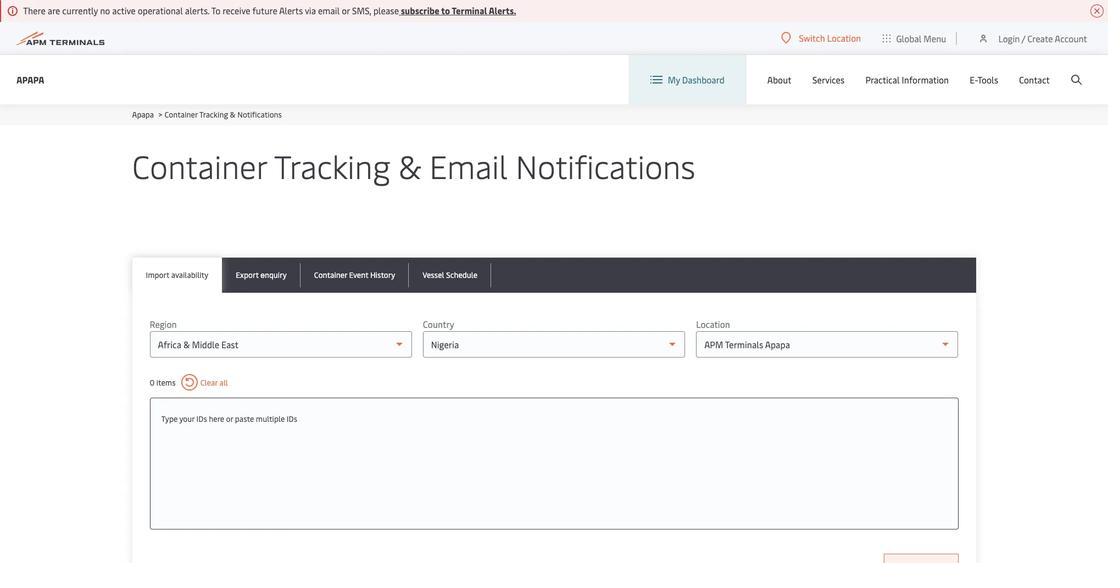 Task type: locate. For each thing, give the bounding box(es) containing it.
apapa
[[16, 73, 44, 85], [132, 109, 154, 120]]

apapa for apapa
[[16, 73, 44, 85]]

sms,
[[352, 4, 371, 16]]

alerts
[[279, 4, 303, 16]]

account
[[1055, 32, 1088, 44]]

active
[[112, 4, 136, 16]]

0 horizontal spatial apapa link
[[16, 73, 44, 87]]

availability
[[171, 270, 208, 280]]

1 vertical spatial location
[[696, 318, 730, 330]]

items
[[156, 377, 176, 388]]

multiple
[[256, 414, 285, 424]]

vessel schedule button
[[409, 258, 491, 293]]

tab list containing import availability
[[132, 258, 976, 293]]

e-tools
[[970, 74, 999, 86]]

0 vertical spatial location
[[828, 32, 861, 44]]

terminal
[[452, 4, 487, 16]]

1 vertical spatial apapa link
[[132, 109, 154, 120]]

there
[[23, 4, 46, 16]]

0 vertical spatial tracking
[[199, 109, 228, 120]]

0 items
[[150, 377, 176, 388]]

1 horizontal spatial notifications
[[516, 144, 696, 187]]

notifications
[[238, 109, 282, 120], [516, 144, 696, 187]]

0 vertical spatial or
[[342, 4, 350, 16]]

0 vertical spatial apapa link
[[16, 73, 44, 87]]

1 horizontal spatial apapa
[[132, 109, 154, 120]]

container inside button
[[314, 270, 347, 280]]

to
[[441, 4, 450, 16]]

currently
[[62, 4, 98, 16]]

location
[[828, 32, 861, 44], [696, 318, 730, 330]]

switch location button
[[782, 32, 861, 44]]

no
[[100, 4, 110, 16]]

receive
[[223, 4, 250, 16]]

paste
[[235, 414, 254, 424]]

region
[[150, 318, 177, 330]]

ids right the your
[[197, 414, 207, 424]]

ids
[[197, 414, 207, 424], [287, 414, 297, 424]]

or
[[342, 4, 350, 16], [226, 414, 233, 424]]

1 horizontal spatial or
[[342, 4, 350, 16]]

about button
[[768, 55, 792, 104]]

my
[[668, 74, 680, 86]]

schedule
[[446, 270, 478, 280]]

vessel schedule
[[423, 270, 478, 280]]

1 vertical spatial or
[[226, 414, 233, 424]]

or right "here"
[[226, 414, 233, 424]]

information
[[902, 74, 949, 86]]

future
[[253, 4, 277, 16]]

container right >
[[165, 109, 198, 120]]

import availability
[[146, 270, 208, 280]]

0 horizontal spatial notifications
[[238, 109, 282, 120]]

country
[[423, 318, 454, 330]]

1 vertical spatial notifications
[[516, 144, 696, 187]]

import availability button
[[132, 258, 222, 293]]

event
[[349, 270, 369, 280]]

0 horizontal spatial location
[[696, 318, 730, 330]]

1 horizontal spatial &
[[399, 144, 422, 187]]

1 vertical spatial apapa
[[132, 109, 154, 120]]

apapa link
[[16, 73, 44, 87], [132, 109, 154, 120]]

1 horizontal spatial location
[[828, 32, 861, 44]]

global menu button
[[872, 22, 958, 55]]

2 vertical spatial container
[[314, 270, 347, 280]]

0 horizontal spatial ids
[[197, 414, 207, 424]]

apapa > container tracking & notifications
[[132, 109, 282, 120]]

0 horizontal spatial apapa
[[16, 73, 44, 85]]

1 vertical spatial tracking
[[274, 144, 390, 187]]

to
[[211, 4, 221, 16]]

clear all
[[200, 377, 228, 388]]

0 horizontal spatial tracking
[[199, 109, 228, 120]]

container for container tracking & email notifications
[[132, 144, 267, 187]]

1 horizontal spatial ids
[[287, 414, 297, 424]]

create
[[1028, 32, 1053, 44]]

practical information button
[[866, 55, 949, 104]]

all
[[220, 377, 228, 388]]

container
[[165, 109, 198, 120], [132, 144, 267, 187], [314, 270, 347, 280]]

dashboard
[[683, 74, 725, 86]]

0 vertical spatial notifications
[[238, 109, 282, 120]]

global
[[897, 32, 922, 44]]

1 horizontal spatial tracking
[[274, 144, 390, 187]]

0 vertical spatial &
[[230, 109, 236, 120]]

1 vertical spatial container
[[132, 144, 267, 187]]

container left event
[[314, 270, 347, 280]]

&
[[230, 109, 236, 120], [399, 144, 422, 187]]

contact button
[[1020, 55, 1050, 104]]

e-tools button
[[970, 55, 999, 104]]

export
[[236, 270, 259, 280]]

apapa for apapa > container tracking & notifications
[[132, 109, 154, 120]]

e-
[[970, 74, 978, 86]]

tab list
[[132, 258, 976, 293]]

global menu
[[897, 32, 947, 44]]

0 vertical spatial apapa
[[16, 73, 44, 85]]

container event history
[[314, 270, 395, 280]]

tools
[[978, 74, 999, 86]]

tracking
[[199, 109, 228, 120], [274, 144, 390, 187]]

there are currently no active operational alerts. to receive future alerts via email or sms, please subscribe to terminal alerts.
[[23, 4, 516, 16]]

ids right multiple at the bottom left of the page
[[287, 414, 297, 424]]

>
[[159, 109, 162, 120]]

history
[[370, 270, 395, 280]]

close alert image
[[1091, 4, 1104, 18]]

my dashboard
[[668, 74, 725, 86]]

or left "sms,"
[[342, 4, 350, 16]]

None text field
[[161, 409, 947, 429]]

1 ids from the left
[[197, 414, 207, 424]]

container down apapa > container tracking & notifications
[[132, 144, 267, 187]]

/
[[1022, 32, 1026, 44]]

login
[[999, 32, 1020, 44]]



Task type: vqa. For each thing, say whether or not it's contained in the screenshot.
1st IDs from left
yes



Task type: describe. For each thing, give the bounding box(es) containing it.
export еnquiry
[[236, 270, 287, 280]]

еnquiry
[[261, 270, 287, 280]]

subscribe
[[401, 4, 440, 16]]

services button
[[813, 55, 845, 104]]

clear all button
[[181, 374, 228, 391]]

switch
[[799, 32, 825, 44]]

are
[[48, 4, 60, 16]]

switch location
[[799, 32, 861, 44]]

practical information
[[866, 74, 949, 86]]

0 vertical spatial container
[[165, 109, 198, 120]]

1 horizontal spatial apapa link
[[132, 109, 154, 120]]

via
[[305, 4, 316, 16]]

your
[[179, 414, 195, 424]]

1 vertical spatial &
[[399, 144, 422, 187]]

alerts.
[[489, 4, 516, 16]]

0 horizontal spatial &
[[230, 109, 236, 120]]

login / create account
[[999, 32, 1088, 44]]

services
[[813, 74, 845, 86]]

export еnquiry button
[[222, 258, 300, 293]]

login / create account link
[[979, 22, 1088, 54]]

alerts.
[[185, 4, 210, 16]]

here
[[209, 414, 224, 424]]

vessel
[[423, 270, 444, 280]]

practical
[[866, 74, 900, 86]]

contact
[[1020, 74, 1050, 86]]

container for container event history
[[314, 270, 347, 280]]

0 horizontal spatial or
[[226, 414, 233, 424]]

type
[[161, 414, 178, 424]]

subscribe to terminal alerts. link
[[399, 4, 516, 16]]

operational
[[138, 4, 183, 16]]

email
[[318, 4, 340, 16]]

menu
[[924, 32, 947, 44]]

2 ids from the left
[[287, 414, 297, 424]]

email
[[430, 144, 508, 187]]

clear
[[200, 377, 218, 388]]

please
[[374, 4, 399, 16]]

container tracking & email notifications
[[132, 144, 696, 187]]

my dashboard button
[[651, 55, 725, 104]]

container event history button
[[300, 258, 409, 293]]

import
[[146, 270, 169, 280]]

0
[[150, 377, 155, 388]]

type your ids here or paste multiple ids
[[161, 414, 297, 424]]

about
[[768, 74, 792, 86]]



